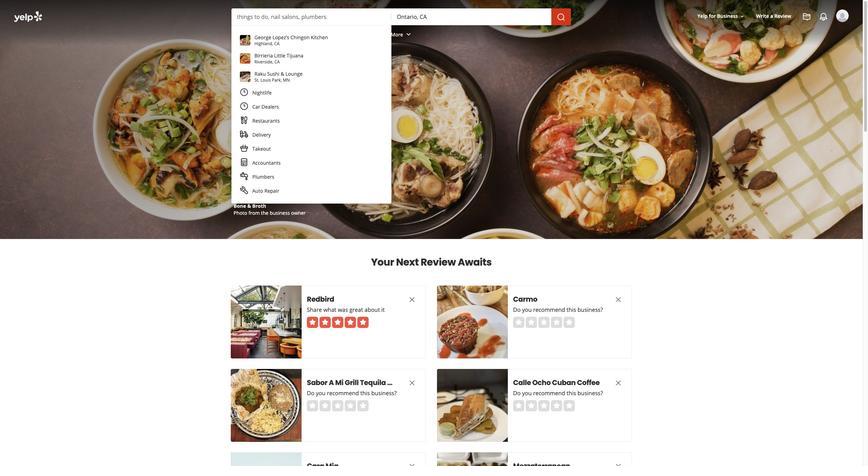 Task type: describe. For each thing, give the bounding box(es) containing it.
write a review link
[[754, 10, 794, 23]]

st.
[[255, 77, 259, 83]]

tijuana
[[287, 52, 304, 59]]

mi
[[335, 378, 344, 388]]

business categories element
[[230, 25, 849, 46]]

birrieria
[[255, 52, 273, 59]]

redbird
[[307, 295, 334, 305]]

bone & broth link
[[234, 203, 266, 209]]

yelp
[[698, 13, 708, 19]]

from
[[249, 210, 260, 217]]

dismiss card image for calle ocho cuban coffee
[[614, 379, 623, 388]]

nightlife link
[[236, 86, 387, 100]]

plumbers link
[[236, 170, 387, 184]]

projects image
[[803, 13, 811, 21]]

awaits
[[458, 256, 492, 269]]

chingon
[[291, 34, 310, 41]]

steamy, salty, perfection
[[248, 69, 370, 112]]

sabor a mi grill tequila & botanas
[[307, 378, 423, 388]]

accountants
[[252, 160, 281, 166]]

you for calle ocho cuban coffee
[[522, 390, 532, 398]]

share
[[307, 306, 322, 314]]

kitchen
[[311, 34, 328, 41]]

nightlife
[[252, 89, 272, 96]]

calle
[[513, 378, 531, 388]]

yelp for business button
[[695, 10, 748, 23]]

next
[[396, 256, 419, 269]]

dismiss card image for sabor a mi grill tequila & botanas
[[408, 379, 417, 388]]

& inside bone & broth photo from the business owner
[[247, 203, 251, 209]]

home services
[[284, 31, 318, 38]]

24 auto repair v2 image
[[240, 186, 248, 195]]

lopez's
[[273, 34, 289, 41]]

you for sabor a mi grill tequila & botanas
[[316, 390, 326, 398]]

broth
[[252, 203, 266, 209]]

carmo
[[513, 295, 538, 305]]

plumbers
[[252, 174, 274, 180]]

  text field inside the explore banner section banner
[[237, 13, 386, 21]]

about
[[365, 306, 380, 314]]

takeout
[[252, 146, 271, 152]]

it
[[382, 306, 385, 314]]

salty,
[[323, 69, 370, 92]]

grill
[[345, 378, 359, 388]]

perfection
[[248, 88, 336, 112]]

for
[[709, 13, 716, 19]]

photo
[[234, 210, 247, 217]]

1 vertical spatial restaurants
[[252, 118, 280, 124]]

your next review awaits
[[371, 256, 492, 269]]

sabor a mi grill tequila & botanas link
[[307, 378, 423, 388]]

was
[[338, 306, 348, 314]]

park,
[[272, 77, 282, 83]]

raku
[[255, 71, 266, 77]]

george lopez's chingon kitchen highland, ca
[[255, 34, 328, 47]]

rating element for calle ocho cuban coffee
[[513, 401, 575, 412]]

ocho
[[533, 378, 551, 388]]

write a review
[[757, 13, 792, 19]]

the
[[261, 210, 269, 217]]

coffee
[[577, 378, 600, 388]]

24 plumbers v2 image
[[240, 172, 248, 181]]

this for carmo
[[567, 306, 576, 314]]

ca inside george lopez's chingon kitchen highland, ca
[[274, 41, 280, 47]]

maria w. image
[[837, 9, 849, 22]]

24 shopping v2 image
[[240, 144, 248, 153]]

takeout link
[[236, 142, 387, 156]]

restaurants inside business categories element
[[236, 31, 263, 38]]

carmo link
[[513, 295, 601, 305]]

a
[[329, 378, 334, 388]]

24 clock v2 image
[[240, 102, 248, 111]]

cuban
[[552, 378, 576, 388]]

business? for carmo
[[578, 306, 603, 314]]

car
[[252, 104, 260, 110]]

review for next
[[421, 256, 456, 269]]

sushi
[[267, 71, 280, 77]]

redbird link
[[307, 295, 395, 305]]

services
[[300, 31, 318, 38]]

business? for sabor a mi grill tequila & botanas
[[372, 390, 397, 398]]

Near text field
[[397, 13, 546, 21]]

do you recommend this business? for carmo
[[513, 306, 603, 314]]

george
[[255, 34, 271, 41]]



Task type: vqa. For each thing, say whether or not it's contained in the screenshot.
Bone & Broth link
yes



Task type: locate. For each thing, give the bounding box(es) containing it.
0 vertical spatial restaurants link
[[230, 25, 279, 46]]

None field
[[237, 13, 386, 21], [397, 13, 546, 21], [237, 13, 386, 21]]

1 vertical spatial &
[[247, 203, 251, 209]]

(no rating) image for calle ocho cuban coffee
[[513, 401, 575, 412]]

ca inside birrieria little tijuana riverside, ca
[[275, 59, 280, 65]]

2 vertical spatial &
[[387, 378, 393, 388]]

auto
[[252, 188, 263, 194]]

riverside,
[[255, 59, 273, 65]]

do down calle
[[513, 390, 521, 398]]

this for sabor a mi grill tequila & botanas
[[361, 390, 370, 398]]

business? down the 'tequila'
[[372, 390, 397, 398]]

0 horizontal spatial dismiss card image
[[408, 463, 417, 467]]

this down sabor a mi grill tequila & botanas
[[361, 390, 370, 398]]

do you recommend this business? down carmo link
[[513, 306, 603, 314]]

calle ocho cuban coffee
[[513, 378, 600, 388]]

24 chevron down v2 image inside more "link"
[[405, 30, 413, 39]]

explore banner section banner
[[0, 0, 863, 239]]

& right the 'tequila'
[[387, 378, 393, 388]]

this down cuban
[[567, 390, 576, 398]]

None search field
[[0, 0, 863, 215], [231, 8, 572, 25], [0, 0, 863, 215], [231, 8, 572, 25]]

highland,
[[255, 41, 273, 47]]

rating element down mi
[[307, 401, 369, 412]]

restaurants link up birrieria
[[230, 25, 279, 46]]

car dealers link
[[236, 100, 387, 114]]

review
[[775, 13, 792, 19], [421, 256, 456, 269]]

recommend for calle ocho cuban coffee
[[533, 390, 565, 398]]

2 dismiss card image from the left
[[614, 463, 623, 467]]

24 food v2 image
[[240, 116, 248, 125]]

restaurants
[[236, 31, 263, 38], [252, 118, 280, 124]]

owner
[[291, 210, 306, 217]]

share what was great about it
[[307, 306, 385, 314]]

business? for calle ocho cuban coffee
[[578, 390, 603, 398]]

you down calle
[[522, 390, 532, 398]]

calle ocho cuban coffee link
[[513, 378, 601, 388]]

do down carmo
[[513, 306, 521, 314]]

rating element
[[513, 317, 575, 328], [307, 401, 369, 412], [513, 401, 575, 412]]

your
[[371, 256, 394, 269]]

do for sabor a mi grill tequila & botanas
[[307, 390, 315, 398]]

1 vertical spatial restaurants link
[[236, 114, 387, 128]]

botanas
[[394, 378, 423, 388]]

home services link
[[279, 25, 334, 46]]

photo of mezzaterranean image
[[437, 453, 508, 467]]

& right sushi
[[281, 71, 284, 77]]

24 delivery v2 image
[[240, 130, 248, 139]]

(no rating) image
[[513, 317, 575, 328], [307, 401, 369, 412], [513, 401, 575, 412]]

steamy,
[[248, 69, 319, 92]]

review right a
[[775, 13, 792, 19]]

photo of redbird image
[[231, 286, 302, 359]]

this for calle ocho cuban coffee
[[567, 390, 576, 398]]

tequila
[[360, 378, 386, 388]]

24 search v2 image
[[259, 123, 267, 131]]

delivery link
[[236, 128, 387, 142]]

notifications image
[[820, 13, 828, 21]]

rating element for carmo
[[513, 317, 575, 328]]

24 chevron down v2 image
[[265, 30, 273, 39], [320, 30, 328, 39], [405, 30, 413, 39]]

business? down carmo link
[[578, 306, 603, 314]]

24 chevron down v2 image for restaurants
[[265, 30, 273, 39]]

delivery
[[252, 132, 271, 138]]

5 star rating image
[[307, 317, 369, 328]]

dismiss card image
[[408, 463, 417, 467], [614, 463, 623, 467]]

dismiss card image for photo of mezzaterranean
[[614, 463, 623, 467]]

24 chevron down v2 image inside restaurants link
[[265, 30, 273, 39]]

24 chevron down v2 image for home services
[[320, 30, 328, 39]]

business?
[[578, 306, 603, 314], [372, 390, 397, 398], [578, 390, 603, 398]]

restaurants link
[[230, 25, 279, 46], [236, 114, 387, 128]]

you for carmo
[[522, 306, 532, 314]]

1 24 chevron down v2 image from the left
[[265, 30, 273, 39]]

repair
[[265, 188, 279, 194]]

recommend down carmo link
[[533, 306, 565, 314]]

0 vertical spatial ca
[[274, 41, 280, 47]]

& up from
[[247, 203, 251, 209]]

do you recommend this business?
[[513, 306, 603, 314], [307, 390, 397, 398], [513, 390, 603, 398]]

this
[[567, 306, 576, 314], [361, 390, 370, 398], [567, 390, 576, 398]]

more
[[391, 31, 403, 38]]

car dealers
[[252, 104, 279, 110]]

more link
[[385, 25, 419, 46]]

great
[[350, 306, 363, 314]]

1 dismiss card image from the left
[[408, 463, 417, 467]]

rating element down ocho
[[513, 401, 575, 412]]

bone & broth photo from the business owner
[[234, 203, 306, 217]]

photo of sabor a mi grill tequila & botanas image
[[231, 369, 302, 442]]

recommend for carmo
[[533, 306, 565, 314]]

none field near
[[397, 13, 546, 21]]

rating element for sabor a mi grill tequila & botanas
[[307, 401, 369, 412]]

&
[[281, 71, 284, 77], [247, 203, 251, 209], [387, 378, 393, 388]]

16 chevron down v2 image
[[740, 14, 745, 19]]

  text field
[[237, 13, 386, 21]]

do you recommend this business? for sabor a mi grill tequila & botanas
[[307, 390, 397, 398]]

little
[[274, 52, 286, 59]]

0 horizontal spatial review
[[421, 256, 456, 269]]

yelp for business
[[698, 13, 738, 19]]

bone
[[234, 203, 246, 209]]

home
[[284, 31, 298, 38]]

business? down coffee
[[578, 390, 603, 398]]

(no rating) image for sabor a mi grill tequila & botanas
[[307, 401, 369, 412]]

mn
[[283, 77, 290, 83]]

sabor
[[307, 378, 328, 388]]

24 chevron down v2 image up highland,
[[265, 30, 273, 39]]

do you recommend this business? for calle ocho cuban coffee
[[513, 390, 603, 398]]

review for a
[[775, 13, 792, 19]]

dealers
[[262, 104, 279, 110]]

Find text field
[[237, 13, 386, 21]]

ca up sushi
[[275, 59, 280, 65]]

search image
[[557, 13, 565, 21]]

photo of calle ocho cuban coffee image
[[437, 369, 508, 442]]

dismiss card image for carmo
[[614, 296, 623, 304]]

24 chevron down v2 image for more
[[405, 30, 413, 39]]

ca
[[274, 41, 280, 47], [275, 59, 280, 65]]

auto repair
[[252, 188, 279, 194]]

dismiss card image
[[408, 296, 417, 304], [614, 296, 623, 304], [408, 379, 417, 388], [614, 379, 623, 388]]

a
[[771, 13, 774, 19]]

24 chevron down v2 image inside home services link
[[320, 30, 328, 39]]

auto repair link
[[236, 184, 387, 198]]

lounge
[[286, 71, 303, 77]]

restaurants up highland,
[[236, 31, 263, 38]]

what
[[324, 306, 337, 314]]

1 vertical spatial ca
[[275, 59, 280, 65]]

2 horizontal spatial 24 chevron down v2 image
[[405, 30, 413, 39]]

do for calle ocho cuban coffee
[[513, 390, 521, 398]]

louis
[[261, 77, 271, 83]]

photo of cara mia image
[[231, 453, 302, 467]]

None radio
[[513, 317, 525, 328], [551, 317, 562, 328], [564, 317, 575, 328], [307, 401, 318, 412], [320, 401, 331, 412], [345, 401, 356, 412], [513, 401, 525, 412], [539, 401, 550, 412], [513, 317, 525, 328], [551, 317, 562, 328], [564, 317, 575, 328], [307, 401, 318, 412], [320, 401, 331, 412], [345, 401, 356, 412], [513, 401, 525, 412], [539, 401, 550, 412]]

dismiss card image for photo of cara mia
[[408, 463, 417, 467]]

1 horizontal spatial review
[[775, 13, 792, 19]]

business
[[270, 210, 290, 217]]

0 vertical spatial restaurants
[[236, 31, 263, 38]]

do down the sabor
[[307, 390, 315, 398]]

this down carmo link
[[567, 306, 576, 314]]

restaurants down 'car dealers' at left top
[[252, 118, 280, 124]]

24 chevron down v2 image right 'services'
[[320, 30, 328, 39]]

1 horizontal spatial dismiss card image
[[614, 463, 623, 467]]

(no rating) image down mi
[[307, 401, 369, 412]]

you down the sabor
[[316, 390, 326, 398]]

0 horizontal spatial &
[[247, 203, 251, 209]]

restaurants link down nightlife link
[[236, 114, 387, 128]]

business
[[717, 13, 738, 19]]

recommend
[[533, 306, 565, 314], [327, 390, 359, 398], [533, 390, 565, 398]]

photo of carmo image
[[437, 286, 508, 359]]

1 horizontal spatial &
[[281, 71, 284, 77]]

do
[[513, 306, 521, 314], [307, 390, 315, 398], [513, 390, 521, 398]]

0 horizontal spatial 24 chevron down v2 image
[[265, 30, 273, 39]]

1 vertical spatial review
[[421, 256, 456, 269]]

24 accountants v2 image
[[240, 158, 248, 167]]

you down carmo
[[522, 306, 532, 314]]

recommend down mi
[[327, 390, 359, 398]]

write
[[757, 13, 769, 19]]

& inside raku sushi & lounge st. louis park, mn
[[281, 71, 284, 77]]

(no rating) image for carmo
[[513, 317, 575, 328]]

pho
[[270, 123, 281, 131]]

do you recommend this business? down calle ocho cuban coffee link
[[513, 390, 603, 398]]

birrieria little tijuana riverside, ca
[[255, 52, 304, 65]]

review right next
[[421, 256, 456, 269]]

accountants link
[[236, 156, 387, 170]]

review inside user actions element
[[775, 13, 792, 19]]

(no rating) image down carmo link
[[513, 317, 575, 328]]

2 horizontal spatial &
[[387, 378, 393, 388]]

24 chevron down v2 image right more
[[405, 30, 413, 39]]

(no rating) image down ocho
[[513, 401, 575, 412]]

pho link
[[248, 119, 292, 135]]

do you recommend this business? down grill
[[307, 390, 397, 398]]

None radio
[[526, 317, 537, 328], [539, 317, 550, 328], [332, 401, 344, 412], [358, 401, 369, 412], [526, 401, 537, 412], [551, 401, 562, 412], [564, 401, 575, 412], [526, 317, 537, 328], [539, 317, 550, 328], [332, 401, 344, 412], [358, 401, 369, 412], [526, 401, 537, 412], [551, 401, 562, 412], [564, 401, 575, 412]]

0 vertical spatial review
[[775, 13, 792, 19]]

recommend for sabor a mi grill tequila & botanas
[[327, 390, 359, 398]]

1 horizontal spatial 24 chevron down v2 image
[[320, 30, 328, 39]]

ca up little
[[274, 41, 280, 47]]

3 24 chevron down v2 image from the left
[[405, 30, 413, 39]]

0 vertical spatial &
[[281, 71, 284, 77]]

recommend down calle ocho cuban coffee
[[533, 390, 565, 398]]

rating element down carmo link
[[513, 317, 575, 328]]

24 clock v2 image
[[240, 88, 248, 97]]

user actions element
[[692, 9, 859, 52]]

dismiss card image for redbird
[[408, 296, 417, 304]]

2 24 chevron down v2 image from the left
[[320, 30, 328, 39]]

do for carmo
[[513, 306, 521, 314]]

raku sushi & lounge st. louis park, mn
[[255, 71, 303, 83]]



